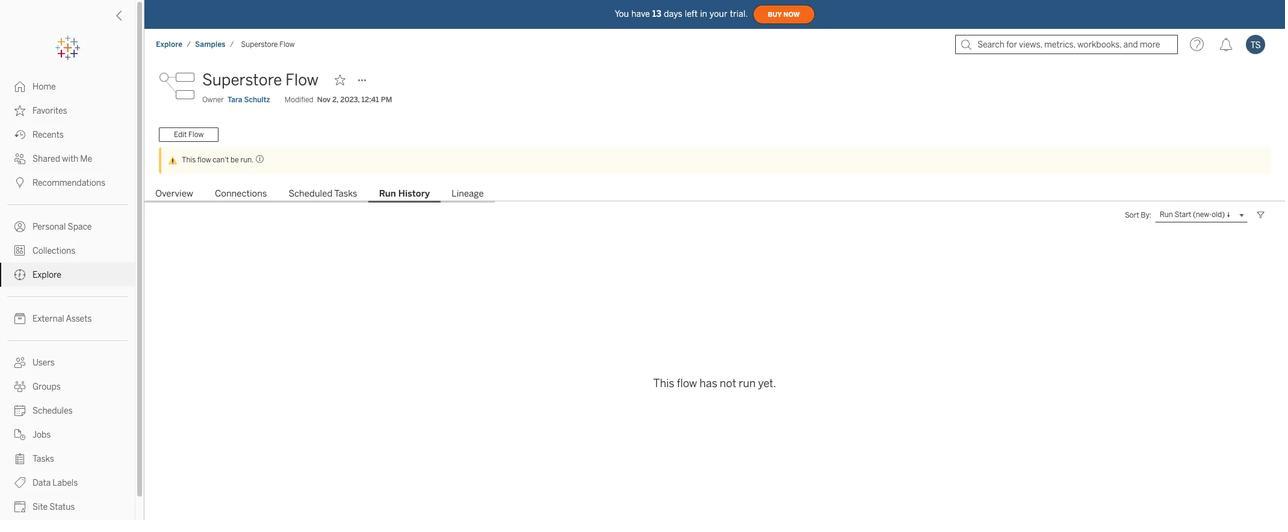 Task type: describe. For each thing, give the bounding box(es) containing it.
data labels
[[33, 478, 78, 489]]

space
[[68, 222, 92, 232]]

with
[[62, 154, 78, 164]]

sub-spaces tab list
[[144, 187, 1285, 203]]

samples link
[[194, 40, 226, 49]]

data labels link
[[0, 471, 135, 495]]

nov
[[317, 96, 330, 104]]

navigation panel element
[[0, 36, 135, 521]]

groups link
[[0, 375, 135, 399]]

edit
[[174, 131, 187, 139]]

collections link
[[0, 239, 135, 263]]

12:41
[[361, 96, 379, 104]]

this for this flow can't be run.
[[182, 156, 196, 164]]

jobs
[[33, 430, 51, 441]]

explore for explore / samples /
[[156, 40, 182, 49]]

labels
[[53, 478, 78, 489]]

data
[[33, 478, 51, 489]]

now
[[783, 11, 800, 18]]

home link
[[0, 75, 135, 99]]

buy now button
[[753, 5, 815, 24]]

tara
[[228, 96, 242, 104]]

recents link
[[0, 123, 135, 147]]

external assets link
[[0, 307, 135, 331]]

explore for explore
[[33, 270, 61, 280]]

0 vertical spatial explore link
[[155, 40, 183, 49]]

shared
[[33, 154, 60, 164]]

not
[[720, 377, 736, 391]]

in
[[700, 9, 707, 19]]

run.
[[240, 156, 254, 164]]

run start (new-old) button
[[1155, 208, 1248, 223]]

13
[[652, 9, 661, 19]]

tasks inside main navigation. press the up and down arrow keys to access links. element
[[33, 454, 54, 465]]

flow run requirements:
the flow must have at least one output step. image
[[254, 155, 264, 164]]

modified nov 2, 2023, 12:41 pm
[[285, 96, 392, 104]]

shared with me
[[33, 154, 92, 164]]

recommendations link
[[0, 171, 135, 195]]

scheduled
[[289, 188, 332, 199]]

flow for can't
[[197, 156, 211, 164]]

favorites link
[[0, 99, 135, 123]]

lineage
[[452, 188, 484, 199]]

connections
[[215, 188, 267, 199]]

jobs link
[[0, 423, 135, 447]]

modified
[[285, 96, 313, 104]]

site status
[[33, 503, 75, 513]]

edit flow
[[174, 131, 204, 139]]

0 vertical spatial superstore flow
[[241, 40, 295, 49]]

owner
[[202, 96, 224, 104]]

personal space
[[33, 222, 92, 232]]

you
[[615, 9, 629, 19]]

external
[[33, 314, 64, 324]]

explore / samples /
[[156, 40, 234, 49]]

flow for has
[[677, 377, 697, 391]]

assets
[[66, 314, 92, 324]]

personal space link
[[0, 215, 135, 239]]

superstore flow main content
[[144, 60, 1285, 521]]

2 / from the left
[[230, 40, 234, 49]]

pm
[[381, 96, 392, 104]]

schultz
[[244, 96, 270, 104]]

2,
[[332, 96, 338, 104]]

schedules
[[33, 406, 73, 417]]

samples
[[195, 40, 226, 49]]

days
[[664, 9, 682, 19]]



Task type: vqa. For each thing, say whether or not it's contained in the screenshot.
25 minutes ago corresponding to Tourism
no



Task type: locate. For each thing, give the bounding box(es) containing it.
buy
[[768, 11, 782, 18]]

/ left samples link
[[187, 40, 191, 49]]

1 vertical spatial flow
[[677, 377, 697, 391]]

0 vertical spatial run
[[379, 188, 396, 199]]

1 vertical spatial superstore flow
[[202, 70, 319, 90]]

1 vertical spatial tasks
[[33, 454, 54, 465]]

main navigation. press the up and down arrow keys to access links. element
[[0, 75, 135, 521]]

explore inside main navigation. press the up and down arrow keys to access links. element
[[33, 270, 61, 280]]

history
[[398, 188, 430, 199]]

tasks
[[334, 188, 357, 199], [33, 454, 54, 465]]

0 vertical spatial flow
[[197, 156, 211, 164]]

1 horizontal spatial /
[[230, 40, 234, 49]]

run left start
[[1160, 211, 1173, 219]]

by:
[[1141, 211, 1151, 220]]

1 horizontal spatial run
[[1160, 211, 1173, 219]]

0 horizontal spatial this
[[182, 156, 196, 164]]

tara schultz link
[[228, 94, 270, 105]]

tasks down jobs
[[33, 454, 54, 465]]

external assets
[[33, 314, 92, 324]]

superstore flow
[[241, 40, 295, 49], [202, 70, 319, 90]]

have
[[631, 9, 650, 19]]

superstore right samples
[[241, 40, 278, 49]]

trial.
[[730, 9, 748, 19]]

1 vertical spatial run
[[1160, 211, 1173, 219]]

overview
[[155, 188, 193, 199]]

flow for superstore flow element
[[279, 40, 295, 49]]

home
[[33, 82, 56, 92]]

1 horizontal spatial explore link
[[155, 40, 183, 49]]

(new-
[[1193, 211, 1212, 219]]

1 vertical spatial explore link
[[0, 263, 135, 287]]

0 vertical spatial flow
[[279, 40, 295, 49]]

explore link
[[155, 40, 183, 49], [0, 263, 135, 287]]

flow
[[279, 40, 295, 49], [285, 70, 319, 90], [188, 131, 204, 139]]

old)
[[1212, 211, 1225, 219]]

be
[[231, 156, 239, 164]]

0 vertical spatial explore
[[156, 40, 182, 49]]

site
[[33, 503, 48, 513]]

superstore up the owner tara schultz
[[202, 70, 282, 90]]

0 horizontal spatial explore link
[[0, 263, 135, 287]]

run for run history
[[379, 188, 396, 199]]

1 vertical spatial flow
[[285, 70, 319, 90]]

flow left has
[[677, 377, 697, 391]]

1 vertical spatial this
[[653, 377, 674, 391]]

flow for edit flow button at the left of the page
[[188, 131, 204, 139]]

this left has
[[653, 377, 674, 391]]

0 horizontal spatial tasks
[[33, 454, 54, 465]]

explore down collections
[[33, 270, 61, 280]]

run history
[[379, 188, 430, 199]]

users link
[[0, 351, 135, 375]]

tasks inside 'sub-spaces' "tab list"
[[334, 188, 357, 199]]

superstore flow inside 'main content'
[[202, 70, 319, 90]]

flow left can't at the left
[[197, 156, 211, 164]]

favorites
[[33, 106, 67, 116]]

explore link left samples
[[155, 40, 183, 49]]

has
[[700, 377, 717, 391]]

superstore inside 'main content'
[[202, 70, 282, 90]]

this for this flow has not run yet.
[[653, 377, 674, 391]]

1 horizontal spatial this
[[653, 377, 674, 391]]

2 vertical spatial flow
[[188, 131, 204, 139]]

run for run start (new-old)
[[1160, 211, 1173, 219]]

flow inside button
[[188, 131, 204, 139]]

0 vertical spatial superstore
[[241, 40, 278, 49]]

this flow can't be run.
[[182, 156, 254, 164]]

shared with me link
[[0, 147, 135, 171]]

schedules link
[[0, 399, 135, 423]]

edit flow button
[[159, 128, 219, 142]]

recents
[[33, 130, 64, 140]]

site status link
[[0, 495, 135, 519]]

me
[[80, 154, 92, 164]]

groups
[[33, 382, 61, 392]]

you have 13 days left in your trial.
[[615, 9, 748, 19]]

0 vertical spatial this
[[182, 156, 196, 164]]

yet.
[[758, 377, 776, 391]]

superstore
[[241, 40, 278, 49], [202, 70, 282, 90]]

run left history
[[379, 188, 396, 199]]

run inside dropdown button
[[1160, 211, 1173, 219]]

sort by:
[[1125, 211, 1151, 220]]

1 horizontal spatial flow
[[677, 377, 697, 391]]

this down edit flow button at the left of the page
[[182, 156, 196, 164]]

tasks right scheduled
[[334, 188, 357, 199]]

Search for views, metrics, workbooks, and more text field
[[955, 35, 1178, 54]]

1 horizontal spatial explore
[[156, 40, 182, 49]]

owner tara schultz
[[202, 96, 270, 104]]

scheduled tasks
[[289, 188, 357, 199]]

run inside 'sub-spaces' "tab list"
[[379, 188, 396, 199]]

1 horizontal spatial tasks
[[334, 188, 357, 199]]

flow image
[[159, 68, 195, 104]]

collections
[[33, 246, 75, 256]]

1 vertical spatial explore
[[33, 270, 61, 280]]

/
[[187, 40, 191, 49], [230, 40, 234, 49]]

start
[[1175, 211, 1191, 219]]

recommendations
[[33, 178, 105, 188]]

sort
[[1125, 211, 1139, 220]]

this
[[182, 156, 196, 164], [653, 377, 674, 391]]

0 horizontal spatial flow
[[197, 156, 211, 164]]

1 / from the left
[[187, 40, 191, 49]]

personal
[[33, 222, 66, 232]]

status
[[49, 503, 75, 513]]

1 vertical spatial superstore
[[202, 70, 282, 90]]

explore link down collections
[[0, 263, 135, 287]]

run
[[379, 188, 396, 199], [1160, 211, 1173, 219]]

run start (new-old)
[[1160, 211, 1225, 219]]

0 horizontal spatial /
[[187, 40, 191, 49]]

superstore flow element
[[237, 40, 298, 49]]

/ right samples link
[[230, 40, 234, 49]]

your
[[710, 9, 727, 19]]

buy now
[[768, 11, 800, 18]]

run
[[739, 377, 756, 391]]

2023,
[[340, 96, 360, 104]]

left
[[685, 9, 698, 19]]

0 vertical spatial tasks
[[334, 188, 357, 199]]

can't
[[213, 156, 229, 164]]

0 horizontal spatial explore
[[33, 270, 61, 280]]

users
[[33, 358, 55, 368]]

explore left samples
[[156, 40, 182, 49]]

tasks link
[[0, 447, 135, 471]]

this flow has not run yet.
[[653, 377, 776, 391]]

0 horizontal spatial run
[[379, 188, 396, 199]]



